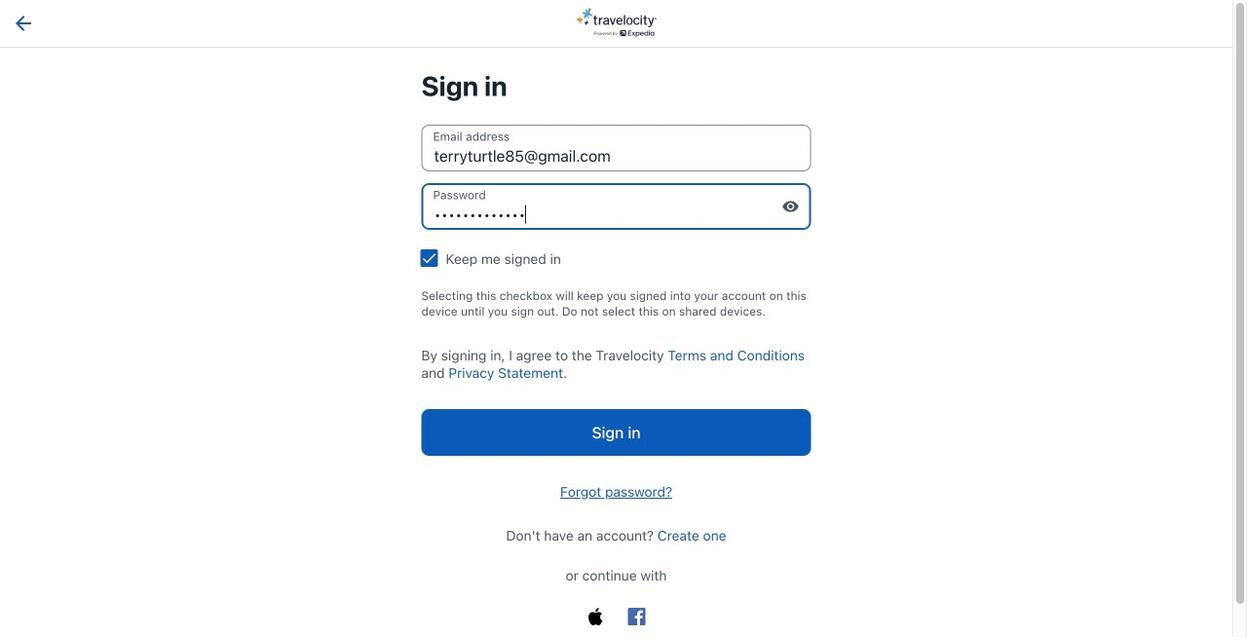 Task type: vqa. For each thing, say whether or not it's contained in the screenshot.
'Featured Travel' "region"
no



Task type: describe. For each thing, give the bounding box(es) containing it.
facebook image
[[628, 608, 646, 626]]

apple image
[[587, 608, 605, 626]]

travelocity image
[[576, 8, 657, 37]]



Task type: locate. For each thing, give the bounding box(es) containing it.
None password field
[[421, 183, 811, 230]]

None email field
[[421, 125, 811, 172]]

go back image
[[12, 12, 35, 35], [16, 16, 31, 31]]

small image
[[782, 198, 800, 215]]



